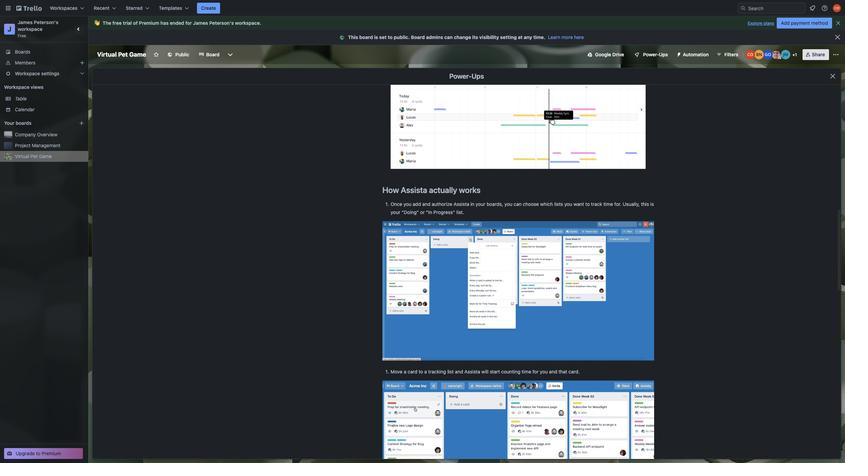 Task type: describe. For each thing, give the bounding box(es) containing it.
set
[[379, 34, 387, 40]]

this board is set to public. board admins can change its visibility setting at any time. learn more here
[[348, 34, 584, 40]]

board
[[359, 34, 373, 40]]

3 enter image description here image from the top
[[382, 381, 654, 464]]

move
[[391, 369, 402, 375]]

for.
[[614, 201, 621, 207]]

0 notifications image
[[808, 4, 817, 12]]

explore plans
[[748, 21, 774, 26]]

virtual pet game inside 'board name' text field
[[97, 51, 146, 58]]

assista inside once you add and authorize assista in your boards, you can choose which lists you want to track time for. usually, this is your "doing" or "in progress" list.
[[454, 201, 469, 207]]

.
[[260, 20, 261, 26]]

or
[[420, 210, 425, 215]]

1 vertical spatial your
[[391, 210, 400, 215]]

templates
[[159, 5, 182, 11]]

ended
[[170, 20, 184, 26]]

game inside 'board name' text field
[[129, 51, 146, 58]]

explore
[[748, 21, 762, 26]]

1 vertical spatial virtual pet game
[[15, 154, 52, 159]]

0 vertical spatial can
[[444, 34, 453, 40]]

company overview
[[15, 132, 57, 138]]

actually
[[429, 186, 457, 195]]

1
[[795, 52, 797, 57]]

premium inside "banner"
[[139, 20, 159, 26]]

overview
[[37, 132, 57, 138]]

power- inside button
[[643, 52, 659, 57]]

workspaces
[[50, 5, 77, 11]]

your boards
[[4, 120, 31, 126]]

workspace views
[[4, 84, 43, 90]]

create button
[[197, 3, 220, 14]]

this
[[348, 34, 358, 40]]

+
[[792, 52, 795, 57]]

1 horizontal spatial peterson's
[[209, 20, 234, 26]]

time inside once you add and authorize assista in your boards, you can choose which lists you want to track time for. usually, this is your "doing" or "in progress" list.
[[603, 201, 613, 207]]

time.
[[533, 34, 545, 40]]

list.
[[456, 210, 464, 215]]

primary element
[[0, 0, 845, 16]]

0 vertical spatial assista
[[401, 186, 427, 195]]

upgrade to premium link
[[4, 449, 83, 460]]

your boards with 3 items element
[[4, 119, 69, 127]]

calendar
[[15, 107, 35, 112]]

authorize
[[432, 201, 452, 207]]

2 horizontal spatial and
[[549, 369, 557, 375]]

table
[[15, 96, 27, 102]]

ben nelson (bennelson96) image
[[754, 50, 764, 59]]

for inside "banner"
[[185, 20, 192, 26]]

this
[[641, 201, 649, 207]]

"in
[[426, 210, 432, 215]]

workspace settings
[[15, 71, 59, 76]]

plans
[[764, 21, 774, 26]]

list
[[447, 369, 454, 375]]

add payment method button
[[777, 18, 832, 29]]

upgrade
[[16, 451, 35, 457]]

2 a from the left
[[424, 369, 427, 375]]

workspaces button
[[46, 3, 88, 14]]

starred
[[126, 5, 143, 11]]

show menu image
[[832, 51, 839, 58]]

how assista actually works
[[382, 186, 481, 195]]

of
[[133, 20, 138, 26]]

workspace inside james peterson's workspace free
[[18, 26, 42, 32]]

1 horizontal spatial and
[[455, 369, 463, 375]]

start
[[490, 369, 500, 375]]

trial
[[123, 20, 132, 26]]

christina overa (christinaovera) image
[[833, 4, 841, 12]]

add payment method
[[781, 20, 828, 26]]

your
[[4, 120, 14, 126]]

card.
[[569, 369, 580, 375]]

1 vertical spatial game
[[39, 154, 52, 159]]

card
[[408, 369, 417, 375]]

2 enter image description here image from the top
[[382, 222, 654, 361]]

automation
[[683, 52, 709, 57]]

project management link
[[15, 142, 84, 149]]

sm image for this board is set to public. board admins can change its visibility setting at any time.
[[339, 34, 348, 41]]

automation button
[[673, 49, 713, 60]]

project management
[[15, 143, 60, 148]]

here
[[574, 34, 584, 40]]

to right card
[[419, 369, 423, 375]]

at
[[518, 34, 523, 40]]

1 a from the left
[[404, 369, 406, 375]]

members link
[[0, 57, 88, 68]]

you right lists
[[564, 201, 572, 207]]

james peterson's workspace free
[[18, 19, 60, 38]]

james peterson's workspace link
[[18, 19, 60, 32]]

you right boards,
[[504, 201, 512, 207]]

1 vertical spatial virtual
[[15, 154, 29, 159]]

james inside james peterson's workspace free
[[18, 19, 33, 25]]

table link
[[15, 95, 84, 102]]

free
[[112, 20, 122, 26]]

recent button
[[90, 3, 120, 14]]

workspace settings button
[[0, 68, 88, 79]]

explore plans button
[[748, 19, 774, 28]]

boards
[[16, 120, 31, 126]]

once
[[391, 201, 402, 207]]

share
[[812, 52, 825, 57]]

the
[[103, 20, 111, 26]]

share button
[[802, 49, 829, 60]]

counting
[[501, 369, 520, 375]]

2 vertical spatial assista
[[464, 369, 480, 375]]

1 vertical spatial premium
[[42, 451, 61, 457]]

more
[[562, 34, 573, 40]]

workspace navigation collapse icon image
[[74, 24, 84, 34]]

in
[[471, 201, 474, 207]]

j link
[[4, 24, 15, 35]]

views
[[31, 84, 43, 90]]

setting
[[500, 34, 517, 40]]

gary orlando (garyorlando) image
[[763, 50, 773, 59]]

project
[[15, 143, 30, 148]]

will
[[481, 369, 488, 375]]

1 horizontal spatial james
[[193, 20, 208, 26]]

power-ups button
[[629, 49, 672, 60]]

free
[[18, 33, 26, 38]]

track
[[591, 201, 602, 207]]

boards,
[[487, 201, 503, 207]]

progress"
[[433, 210, 455, 215]]

board inside board link
[[206, 52, 220, 57]]

create
[[201, 5, 216, 11]]

and inside once you add and authorize assista in your boards, you can choose which lists you want to track time for. usually, this is your "doing" or "in progress" list.
[[422, 201, 430, 207]]

google drive icon image
[[588, 52, 592, 57]]



Task type: locate. For each thing, give the bounding box(es) containing it.
back to home image
[[16, 3, 42, 14]]

1 horizontal spatial your
[[476, 201, 485, 207]]

premium
[[139, 20, 159, 26], [42, 451, 61, 457]]

for right "counting"
[[533, 369, 539, 375]]

for right ended
[[185, 20, 192, 26]]

1 vertical spatial pet
[[30, 154, 38, 159]]

1 horizontal spatial virtual
[[97, 51, 117, 58]]

can inside once you add and authorize assista in your boards, you can choose which lists you want to track time for. usually, this is your "doing" or "in progress" list.
[[514, 201, 522, 207]]

power-ups inside button
[[643, 52, 668, 57]]

0 horizontal spatial sm image
[[339, 34, 348, 41]]

can right admins
[[444, 34, 453, 40]]

1 horizontal spatial time
[[603, 201, 613, 207]]

its
[[472, 34, 478, 40]]

0 vertical spatial workspace
[[15, 71, 40, 76]]

a left tracking
[[424, 369, 427, 375]]

google
[[595, 52, 611, 57]]

can left choose
[[514, 201, 522, 207]]

ups inside power-ups button
[[659, 52, 668, 57]]

you up "doing"
[[404, 201, 411, 207]]

1 vertical spatial power-ups
[[449, 72, 484, 80]]

that
[[559, 369, 567, 375]]

to right the set
[[388, 34, 393, 40]]

board right "public."
[[411, 34, 425, 40]]

1 horizontal spatial board
[[411, 34, 425, 40]]

👋
[[94, 20, 100, 26]]

0 vertical spatial game
[[129, 51, 146, 58]]

open information menu image
[[821, 5, 828, 12]]

0 vertical spatial board
[[411, 34, 425, 40]]

add board image
[[79, 121, 84, 126]]

virtual down the
[[97, 51, 117, 58]]

0 vertical spatial is
[[374, 34, 378, 40]]

christina overa (christinaovera) image
[[745, 50, 755, 59]]

a left card
[[404, 369, 406, 375]]

settings
[[41, 71, 59, 76]]

virtual pet game link
[[15, 153, 84, 160]]

assista up 'add'
[[401, 186, 427, 195]]

1 vertical spatial time
[[522, 369, 531, 375]]

workspace up table in the top left of the page
[[4, 84, 29, 90]]

0 horizontal spatial virtual pet game
[[15, 154, 52, 159]]

1 vertical spatial is
[[650, 201, 654, 207]]

workspace for workspace views
[[4, 84, 29, 90]]

0 horizontal spatial and
[[422, 201, 430, 207]]

0 vertical spatial enter image description here image
[[382, 61, 654, 178]]

workspace for workspace settings
[[15, 71, 40, 76]]

calendar link
[[15, 106, 84, 113]]

1 vertical spatial enter image description here image
[[382, 222, 654, 361]]

how
[[382, 186, 399, 195]]

workspace down members
[[15, 71, 40, 76]]

1 horizontal spatial workspace
[[235, 20, 260, 26]]

assista left will
[[464, 369, 480, 375]]

assista
[[401, 186, 427, 195], [454, 201, 469, 207], [464, 369, 480, 375]]

usually,
[[623, 201, 640, 207]]

0 vertical spatial for
[[185, 20, 192, 26]]

wave image
[[94, 20, 100, 26]]

your right the in
[[476, 201, 485, 207]]

peterson's inside james peterson's workspace free
[[34, 19, 58, 25]]

2 vertical spatial enter image description here image
[[382, 381, 654, 464]]

0 vertical spatial power-
[[643, 52, 659, 57]]

virtual pet game down free
[[97, 51, 146, 58]]

0 vertical spatial your
[[476, 201, 485, 207]]

1 vertical spatial ups
[[472, 72, 484, 80]]

0 horizontal spatial pet
[[30, 154, 38, 159]]

peterson's down create button
[[209, 20, 234, 26]]

and
[[422, 201, 430, 207], [455, 369, 463, 375], [549, 369, 557, 375]]

1 vertical spatial workspace
[[4, 84, 29, 90]]

search image
[[740, 5, 746, 11]]

you
[[404, 201, 411, 207], [504, 201, 512, 207], [564, 201, 572, 207], [540, 369, 548, 375]]

sm image left board at the top
[[339, 34, 348, 41]]

1 horizontal spatial sm image
[[673, 49, 683, 59]]

assista up list. in the top of the page
[[454, 201, 469, 207]]

payment
[[791, 20, 810, 26]]

0 horizontal spatial is
[[374, 34, 378, 40]]

learn more here link
[[545, 34, 584, 40]]

virtual pet game
[[97, 51, 146, 58], [15, 154, 52, 159]]

1 horizontal spatial premium
[[139, 20, 159, 26]]

1 vertical spatial sm image
[[673, 49, 683, 59]]

is inside once you add and authorize assista in your boards, you can choose which lists you want to track time for. usually, this is your "doing" or "in progress" list.
[[650, 201, 654, 207]]

1 vertical spatial can
[[514, 201, 522, 207]]

company
[[15, 132, 36, 138]]

change
[[454, 34, 471, 40]]

+ 1
[[792, 52, 797, 57]]

virtual inside 'board name' text field
[[97, 51, 117, 58]]

1 vertical spatial power-
[[449, 72, 472, 80]]

add
[[413, 201, 421, 207]]

works
[[459, 186, 481, 195]]

0 horizontal spatial james
[[18, 19, 33, 25]]

j
[[8, 25, 11, 33]]

1 horizontal spatial a
[[424, 369, 427, 375]]

your down once
[[391, 210, 400, 215]]

pet down trial
[[118, 51, 128, 58]]

0 horizontal spatial can
[[444, 34, 453, 40]]

jeremy miller (jeremymiller198) image
[[781, 50, 790, 59]]

and right list
[[455, 369, 463, 375]]

banner containing 👋
[[88, 16, 845, 30]]

1 horizontal spatial power-
[[643, 52, 659, 57]]

0 horizontal spatial ups
[[472, 72, 484, 80]]

boards
[[15, 49, 30, 55]]

pet inside 'board name' text field
[[118, 51, 128, 58]]

drive
[[612, 52, 624, 57]]

for
[[185, 20, 192, 26], [533, 369, 539, 375]]

board
[[411, 34, 425, 40], [206, 52, 220, 57]]

sm image right power-ups button on the top right
[[673, 49, 683, 59]]

james up free
[[18, 19, 33, 25]]

is left the set
[[374, 34, 378, 40]]

virtual pet game down project management
[[15, 154, 52, 159]]

game down "management"
[[39, 154, 52, 159]]

virtual down "project"
[[15, 154, 29, 159]]

1 horizontal spatial ups
[[659, 52, 668, 57]]

to
[[388, 34, 393, 40], [585, 201, 590, 207], [419, 369, 423, 375], [36, 451, 40, 457]]

1 vertical spatial workspace
[[18, 26, 42, 32]]

"doing"
[[402, 210, 419, 215]]

0 horizontal spatial for
[[185, 20, 192, 26]]

0 horizontal spatial a
[[404, 369, 406, 375]]

add
[[781, 20, 790, 26]]

learn
[[548, 34, 560, 40]]

virtual
[[97, 51, 117, 58], [15, 154, 29, 159]]

workspace
[[235, 20, 260, 26], [18, 26, 42, 32]]

0 vertical spatial power-ups
[[643, 52, 668, 57]]

move a card to a tracking list and assista will start counting time for you and that card.
[[391, 369, 580, 375]]

1 vertical spatial assista
[[454, 201, 469, 207]]

this member is an admin of this board. image
[[778, 56, 781, 59]]

0 horizontal spatial power-ups
[[449, 72, 484, 80]]

sm image
[[339, 34, 348, 41], [673, 49, 683, 59]]

1 vertical spatial for
[[533, 369, 539, 375]]

upgrade to premium
[[16, 451, 61, 457]]

pet down project management
[[30, 154, 38, 159]]

and up "in
[[422, 201, 430, 207]]

peterson's down back to home image
[[34, 19, 58, 25]]

0 horizontal spatial workspace
[[18, 26, 42, 32]]

members
[[15, 60, 35, 66]]

public button
[[163, 49, 193, 60]]

1 horizontal spatial pet
[[118, 51, 128, 58]]

workspace inside "banner"
[[235, 20, 260, 26]]

to right want
[[585, 201, 590, 207]]

time right "counting"
[[522, 369, 531, 375]]

boards link
[[0, 47, 88, 57]]

Board name text field
[[94, 49, 150, 60]]

time left for.
[[603, 201, 613, 207]]

0 horizontal spatial game
[[39, 154, 52, 159]]

0 vertical spatial workspace
[[235, 20, 260, 26]]

to inside once you add and authorize assista in your boards, you can choose which lists you want to track time for. usually, this is your "doing" or "in progress" list.
[[585, 201, 590, 207]]

board link
[[195, 49, 224, 60]]

enter image description here image
[[382, 61, 654, 178], [382, 222, 654, 361], [382, 381, 654, 464]]

a
[[404, 369, 406, 375], [424, 369, 427, 375]]

0 horizontal spatial time
[[522, 369, 531, 375]]

👋 the free trial of premium has ended for james peterson's workspace .
[[94, 20, 261, 26]]

is right the this
[[650, 201, 654, 207]]

0 vertical spatial sm image
[[339, 34, 348, 41]]

0 vertical spatial ups
[[659, 52, 668, 57]]

lists
[[554, 201, 563, 207]]

filters
[[724, 52, 738, 57]]

workspace inside dropdown button
[[15, 71, 40, 76]]

0 horizontal spatial your
[[391, 210, 400, 215]]

google drive
[[595, 52, 624, 57]]

1 enter image description here image from the top
[[382, 61, 654, 178]]

which
[[540, 201, 553, 207]]

has
[[160, 20, 169, 26]]

sm image for automation
[[673, 49, 683, 59]]

google drive button
[[584, 49, 628, 60]]

banner
[[88, 16, 845, 30]]

you left that
[[540, 369, 548, 375]]

0 vertical spatial pet
[[118, 51, 128, 58]]

can
[[444, 34, 453, 40], [514, 201, 522, 207]]

1 horizontal spatial is
[[650, 201, 654, 207]]

game left star or unstar board icon
[[129, 51, 146, 58]]

company overview link
[[15, 131, 84, 138]]

customize views image
[[227, 51, 234, 58]]

james peterson (jamespeterson93) image
[[772, 50, 781, 59]]

star or unstar board image
[[154, 52, 159, 57]]

premium right the of
[[139, 20, 159, 26]]

management
[[32, 143, 60, 148]]

0 vertical spatial virtual pet game
[[97, 51, 146, 58]]

and left that
[[549, 369, 557, 375]]

1 horizontal spatial can
[[514, 201, 522, 207]]

public
[[175, 52, 189, 57]]

1 horizontal spatial power-ups
[[643, 52, 668, 57]]

Search field
[[746, 3, 805, 13]]

to right upgrade
[[36, 451, 40, 457]]

method
[[811, 20, 828, 26]]

0 vertical spatial premium
[[139, 20, 159, 26]]

premium right upgrade
[[42, 451, 61, 457]]

1 horizontal spatial virtual pet game
[[97, 51, 146, 58]]

sm image inside automation button
[[673, 49, 683, 59]]

your
[[476, 201, 485, 207], [391, 210, 400, 215]]

peterson's
[[34, 19, 58, 25], [209, 20, 234, 26]]

board left customize views icon
[[206, 52, 220, 57]]

0 horizontal spatial board
[[206, 52, 220, 57]]

0 horizontal spatial peterson's
[[34, 19, 58, 25]]

1 horizontal spatial game
[[129, 51, 146, 58]]

0 horizontal spatial power-
[[449, 72, 472, 80]]

public.
[[394, 34, 410, 40]]

ups
[[659, 52, 668, 57], [472, 72, 484, 80]]

1 horizontal spatial for
[[533, 369, 539, 375]]

1 vertical spatial board
[[206, 52, 220, 57]]

0 horizontal spatial virtual
[[15, 154, 29, 159]]

0 horizontal spatial premium
[[42, 451, 61, 457]]

pet
[[118, 51, 128, 58], [30, 154, 38, 159]]

0 vertical spatial time
[[603, 201, 613, 207]]

visibility
[[479, 34, 499, 40]]

tracking
[[428, 369, 446, 375]]

want
[[574, 201, 584, 207]]

0 vertical spatial virtual
[[97, 51, 117, 58]]

james down create button
[[193, 20, 208, 26]]



Task type: vqa. For each thing, say whether or not it's contained in the screenshot.
Gary Orlando's workspace Free
no



